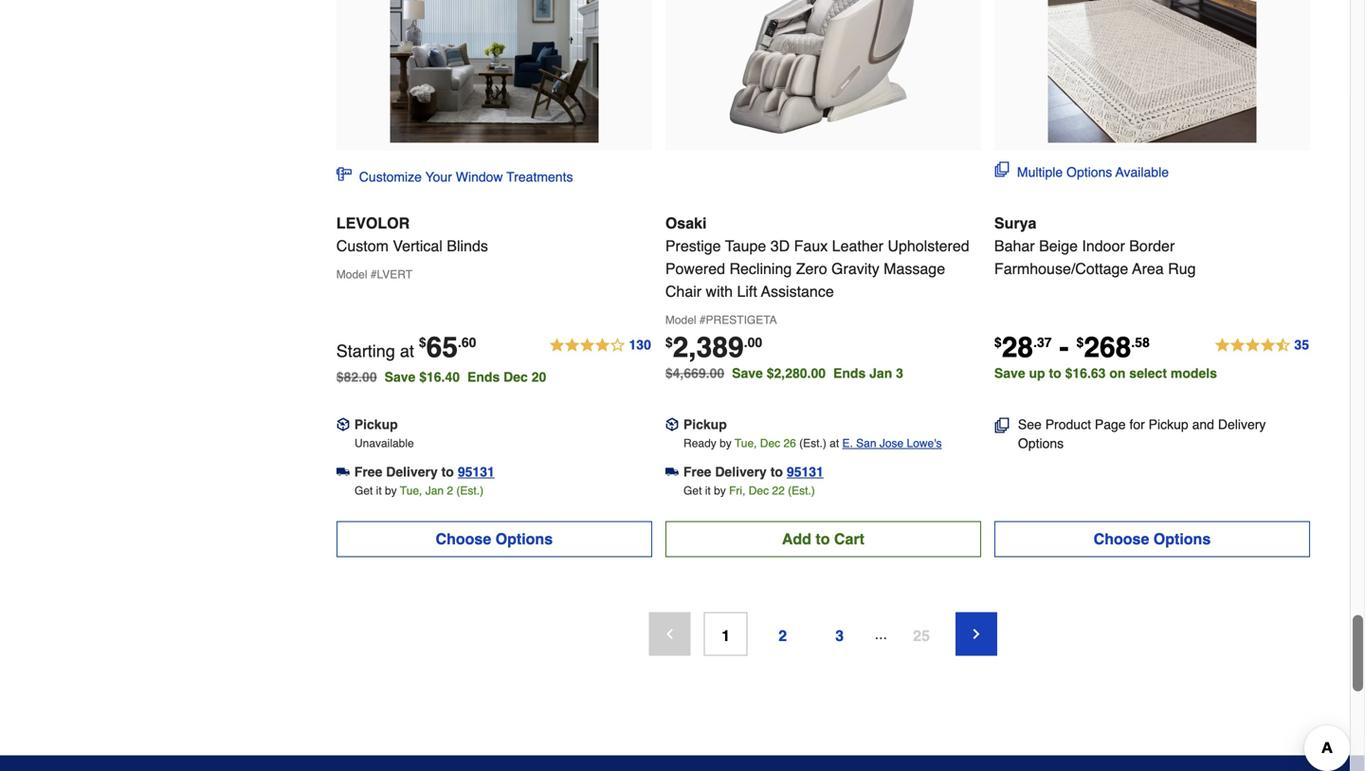 Task type: describe. For each thing, give the bounding box(es) containing it.
# for levolor custom vertical blinds
[[371, 268, 377, 281]]

surya bahar beige indoor border farmhouse/cottage area rug
[[995, 214, 1197, 277]]

$ 2,389 .00
[[666, 331, 763, 364]]

pickup inside see product page for pickup and delivery options
[[1149, 417, 1189, 432]]

starting
[[337, 341, 395, 361]]

cart
[[835, 530, 865, 548]]

268
[[1085, 331, 1132, 364]]

surya bahar beige indoor border farmhouse/cottage area rug image
[[1049, 0, 1257, 143]]

get it by tue, jan 2 (est.)
[[355, 484, 484, 497]]

1 link
[[705, 612, 748, 656]]

ends dec 20 element
[[468, 369, 554, 384]]

95131 for get it by fri, dec 22 (est.)
[[787, 464, 824, 479]]

up
[[1030, 365, 1046, 381]]

jose
[[880, 437, 904, 450]]

customize your window treatments
[[359, 169, 573, 184]]

$ 28 .37 - $ 268 .58
[[995, 331, 1150, 364]]

jan for tue,
[[426, 484, 444, 497]]

pickup for get it by fri, dec 22 (est.)
[[684, 417, 727, 432]]

.37
[[1034, 335, 1052, 350]]

$16.63
[[1066, 365, 1106, 381]]

multiple
[[1018, 164, 1063, 180]]

130
[[629, 337, 652, 352]]

by right ready
[[720, 437, 732, 450]]

25
[[914, 627, 931, 644]]

1 vertical spatial dec
[[761, 437, 781, 450]]

28
[[1002, 331, 1034, 364]]

model # prestigeta
[[666, 313, 778, 327]]

levolor
[[337, 214, 410, 232]]

custom
[[337, 237, 389, 254]]

jan for ends
[[870, 365, 893, 381]]

arrow right image
[[969, 626, 985, 642]]

save for $82.00 save $16.40 ends dec 20
[[385, 369, 416, 384]]

$4,669.00
[[666, 365, 725, 381]]

lvert
[[377, 268, 413, 281]]

prestige
[[666, 237, 721, 254]]

for
[[1130, 417, 1146, 432]]

surya
[[995, 214, 1037, 232]]

savings save $16.40 element
[[385, 369, 554, 384]]

osaki prestige taupe 3d faux leather upholstered powered reclining zero gravity massage chair with lift assistance image
[[719, 0, 928, 143]]

delivery for get it by fri, dec 22 (est.)
[[716, 464, 767, 479]]

it for fri, dec 22
[[705, 484, 711, 497]]

models
[[1171, 365, 1218, 381]]

0 horizontal spatial 3
[[836, 627, 844, 644]]

2 horizontal spatial save
[[995, 365, 1026, 381]]

26
[[784, 437, 797, 450]]

ends jan 3 element
[[834, 365, 912, 381]]

.58
[[1132, 335, 1150, 350]]

actual price $65.60 element
[[337, 331, 477, 365]]

page
[[1095, 417, 1126, 432]]

$82.00
[[337, 369, 377, 384]]

leather
[[833, 237, 884, 254]]

3 $ from the left
[[995, 335, 1002, 350]]

1
[[722, 627, 731, 644]]

blinds
[[447, 237, 488, 254]]

to right up
[[1050, 365, 1062, 381]]

beige
[[1040, 237, 1079, 254]]

$82.00 save $16.40 ends dec 20
[[337, 369, 547, 384]]

truck filled image
[[337, 465, 350, 479]]

add to cart button
[[666, 521, 982, 557]]

it for tue, jan 2
[[376, 484, 382, 497]]

$4,669.00 save $2,280.00 ends jan 3
[[666, 365, 904, 381]]

lift
[[737, 282, 758, 300]]

zero
[[797, 260, 828, 277]]

choose options for first choose options link from right
[[1094, 530, 1212, 548]]

25 link
[[901, 613, 943, 655]]

1 horizontal spatial at
[[830, 437, 840, 450]]

unavailable
[[355, 437, 414, 450]]

customize your window treatments link
[[337, 166, 573, 186]]

free for get it by fri, dec 22 (est.)
[[684, 464, 712, 479]]

options inside see product page for pickup and delivery options
[[1019, 436, 1064, 451]]

1 horizontal spatial 2
[[779, 627, 787, 644]]

model # lvert
[[337, 268, 413, 281]]

1 choose from the left
[[436, 530, 492, 548]]

ends for ends jan 3
[[834, 365, 866, 381]]

available
[[1116, 164, 1170, 180]]

save up to $16.63 on select models
[[995, 365, 1218, 381]]

taupe
[[726, 237, 767, 254]]

.00
[[744, 335, 763, 350]]

$2,280.00
[[767, 365, 826, 381]]

to up get it by tue, jan 2 (est.)
[[442, 464, 454, 479]]

1 choose options link from the left
[[337, 521, 652, 557]]

get for get it by fri, dec 22 (est.)
[[684, 484, 702, 497]]

1 vertical spatial tue,
[[400, 484, 422, 497]]

0 vertical spatial 2
[[447, 484, 453, 497]]

130 button
[[549, 334, 652, 357]]

pickup for get it by tue, jan 2 (est.)
[[355, 417, 398, 432]]

see
[[1019, 417, 1042, 432]]

on
[[1110, 365, 1126, 381]]

customize
[[359, 169, 422, 184]]

border
[[1130, 237, 1176, 254]]

65
[[427, 331, 458, 364]]

save for $4,669.00 save $2,280.00 ends jan 3
[[732, 365, 763, 381]]

osaki
[[666, 214, 707, 232]]

...
[[875, 625, 888, 643]]

pickup image
[[666, 418, 679, 431]]

e.
[[843, 437, 854, 450]]

.60
[[458, 335, 477, 350]]



Task type: locate. For each thing, give the bounding box(es) containing it.
$16.40
[[419, 369, 460, 384]]

treatments
[[507, 169, 573, 184]]

e. san jose lowe's button
[[843, 434, 942, 453]]

savings save $2,280.00 element
[[732, 365, 912, 381]]

select
[[1130, 365, 1168, 381]]

delivery inside see product page for pickup and delivery options
[[1219, 417, 1267, 432]]

model
[[337, 268, 368, 281], [666, 313, 697, 327]]

1 vertical spatial 2
[[779, 627, 787, 644]]

rug
[[1169, 260, 1197, 277]]

see product page for pickup and delivery options
[[1019, 417, 1267, 451]]

2
[[447, 484, 453, 497], [779, 627, 787, 644]]

1 horizontal spatial jan
[[870, 365, 893, 381]]

1 choose options from the left
[[436, 530, 553, 548]]

3d
[[771, 237, 790, 254]]

2 it from the left
[[705, 484, 711, 497]]

it
[[376, 484, 382, 497], [705, 484, 711, 497]]

# down custom
[[371, 268, 377, 281]]

product
[[1046, 417, 1092, 432]]

pickup up unavailable
[[355, 417, 398, 432]]

get down unavailable
[[355, 484, 373, 497]]

window
[[456, 169, 503, 184]]

free
[[355, 464, 383, 479], [684, 464, 712, 479]]

pickup up ready
[[684, 417, 727, 432]]

model down custom
[[337, 268, 368, 281]]

1 vertical spatial jan
[[426, 484, 444, 497]]

0 horizontal spatial pickup
[[355, 417, 398, 432]]

levolor custom vertical blinds image
[[390, 0, 599, 143]]

1 $ from the left
[[419, 335, 427, 350]]

2 choose options from the left
[[1094, 530, 1212, 548]]

ends for ends dec 20
[[468, 369, 500, 384]]

(est.) for get it by tue, jan 2 (est.)
[[457, 484, 484, 497]]

1 vertical spatial #
[[700, 313, 706, 327]]

1 horizontal spatial 95131 button
[[787, 462, 824, 481]]

1 vertical spatial model
[[666, 313, 697, 327]]

options inside 'link'
[[1067, 164, 1113, 180]]

4 $ from the left
[[1077, 335, 1085, 350]]

pickup image
[[337, 418, 350, 431]]

0 vertical spatial 3
[[897, 365, 904, 381]]

tue, down unavailable
[[400, 484, 422, 497]]

ends down .60
[[468, 369, 500, 384]]

choose options link
[[337, 521, 652, 557], [995, 521, 1311, 557]]

free delivery to 95131 up get it by tue, jan 2 (est.)
[[355, 464, 495, 479]]

to inside button
[[816, 530, 830, 548]]

$ left .37
[[995, 335, 1002, 350]]

to up 22
[[771, 464, 783, 479]]

1 horizontal spatial pickup
[[684, 417, 727, 432]]

tue, left "26"
[[735, 437, 757, 450]]

2 $ from the left
[[666, 335, 673, 350]]

save down ".00"
[[732, 365, 763, 381]]

choose
[[436, 530, 492, 548], [1094, 530, 1150, 548]]

1 horizontal spatial #
[[700, 313, 706, 327]]

1 horizontal spatial it
[[705, 484, 711, 497]]

$ inside starting at $ 65 .60
[[419, 335, 427, 350]]

dec for 22
[[749, 484, 769, 497]]

and
[[1193, 417, 1215, 432]]

1 vertical spatial at
[[830, 437, 840, 450]]

ends right $2,280.00
[[834, 365, 866, 381]]

choose options for 1st choose options link from left
[[436, 530, 553, 548]]

22
[[773, 484, 785, 497]]

model for prestige taupe 3d faux leather upholstered powered reclining zero gravity massage chair with lift assistance
[[666, 313, 697, 327]]

san
[[857, 437, 877, 450]]

dec left 22
[[749, 484, 769, 497]]

3 up e. san jose lowe's button
[[897, 365, 904, 381]]

1 free delivery to 95131 from the left
[[355, 464, 495, 479]]

0 vertical spatial tue,
[[735, 437, 757, 450]]

95131 button down the ready by tue, dec 26 (est.) at e. san jose lowe's
[[787, 462, 824, 481]]

1 horizontal spatial free
[[684, 464, 712, 479]]

# for osaki prestige taupe 3d faux leather upholstered powered reclining zero gravity massage chair with lift assistance
[[700, 313, 706, 327]]

delivery up the fri,
[[716, 464, 767, 479]]

0 horizontal spatial jan
[[426, 484, 444, 497]]

with
[[706, 282, 733, 300]]

2 vertical spatial dec
[[749, 484, 769, 497]]

at left e.
[[830, 437, 840, 450]]

1 vertical spatial 3
[[836, 627, 844, 644]]

4.5 stars image
[[1215, 334, 1311, 357]]

3 link
[[818, 612, 862, 656]]

0 vertical spatial jan
[[870, 365, 893, 381]]

multiple options available
[[1018, 164, 1170, 180]]

save
[[732, 365, 763, 381], [995, 365, 1026, 381], [385, 369, 416, 384]]

delivery right and
[[1219, 417, 1267, 432]]

$
[[419, 335, 427, 350], [666, 335, 673, 350], [995, 335, 1002, 350], [1077, 335, 1085, 350]]

by
[[720, 437, 732, 450], [385, 484, 397, 497], [714, 484, 726, 497]]

indoor
[[1083, 237, 1126, 254]]

vertical
[[393, 237, 443, 254]]

0 horizontal spatial choose options
[[436, 530, 553, 548]]

1 horizontal spatial get
[[684, 484, 702, 497]]

0 vertical spatial #
[[371, 268, 377, 281]]

1 horizontal spatial delivery
[[716, 464, 767, 479]]

0 horizontal spatial get
[[355, 484, 373, 497]]

farmhouse/cottage
[[995, 260, 1129, 277]]

0 horizontal spatial 95131
[[458, 464, 495, 479]]

0 horizontal spatial choose options link
[[337, 521, 652, 557]]

it down unavailable
[[376, 484, 382, 497]]

assistance
[[761, 282, 834, 300]]

tue,
[[735, 437, 757, 450], [400, 484, 422, 497]]

lowe's
[[907, 437, 942, 450]]

1 free from the left
[[355, 464, 383, 479]]

delivery up get it by tue, jan 2 (est.)
[[386, 464, 438, 479]]

95131 for get it by tue, jan 2 (est.)
[[458, 464, 495, 479]]

0 vertical spatial model
[[337, 268, 368, 281]]

1 horizontal spatial choose options link
[[995, 521, 1311, 557]]

0 horizontal spatial it
[[376, 484, 382, 497]]

95131
[[458, 464, 495, 479], [787, 464, 824, 479]]

2,389
[[673, 331, 744, 364]]

arrow left image
[[663, 626, 678, 642]]

save down actual price $65.60 element
[[385, 369, 416, 384]]

actual price $2,389.00 element
[[666, 331, 763, 364]]

free delivery to 95131
[[355, 464, 495, 479], [684, 464, 824, 479]]

1 horizontal spatial tue,
[[735, 437, 757, 450]]

at inside starting at $ 65 .60
[[400, 341, 414, 361]]

chair
[[666, 282, 702, 300]]

truck filled image
[[666, 465, 679, 479]]

$ right 130
[[666, 335, 673, 350]]

get it by fri, dec 22 (est.)
[[684, 484, 816, 497]]

1 horizontal spatial choose
[[1094, 530, 1150, 548]]

pickup right for at the bottom right of the page
[[1149, 417, 1189, 432]]

free delivery to 95131 for jan
[[355, 464, 495, 479]]

dec left 20
[[504, 369, 528, 384]]

-
[[1060, 331, 1070, 364]]

95131 button for get it by fri, dec 22 (est.)
[[787, 462, 824, 481]]

free right truck filled image
[[355, 464, 383, 479]]

osaki prestige taupe 3d faux leather upholstered powered reclining zero gravity massage chair with lift assistance
[[666, 214, 970, 300]]

95131 up get it by tue, jan 2 (est.)
[[458, 464, 495, 479]]

model down chair
[[666, 313, 697, 327]]

0 horizontal spatial tue,
[[400, 484, 422, 497]]

1 95131 from the left
[[458, 464, 495, 479]]

0 horizontal spatial at
[[400, 341, 414, 361]]

2 get from the left
[[684, 484, 702, 497]]

(est.) for get it by fri, dec 22 (est.)
[[788, 484, 816, 497]]

by left the fri,
[[714, 484, 726, 497]]

0 horizontal spatial choose
[[436, 530, 492, 548]]

choose options
[[436, 530, 553, 548], [1094, 530, 1212, 548]]

free right truck filled icon
[[684, 464, 712, 479]]

2 95131 from the left
[[787, 464, 824, 479]]

by for get it by fri, dec 22 (est.)
[[714, 484, 726, 497]]

add to cart
[[782, 530, 865, 548]]

1 horizontal spatial 3
[[897, 365, 904, 381]]

$ inside $ 2,389 .00
[[666, 335, 673, 350]]

to
[[1050, 365, 1062, 381], [442, 464, 454, 479], [771, 464, 783, 479], [816, 530, 830, 548]]

bahar
[[995, 237, 1035, 254]]

95131 down the ready by tue, dec 26 (est.) at e. san jose lowe's
[[787, 464, 824, 479]]

0 horizontal spatial free
[[355, 464, 383, 479]]

4 stars image
[[549, 334, 652, 357]]

1 95131 button from the left
[[458, 462, 495, 481]]

35 button
[[1215, 334, 1311, 357]]

free delivery to 95131 for dec
[[684, 464, 824, 479]]

1 horizontal spatial free delivery to 95131
[[684, 464, 824, 479]]

0 horizontal spatial free delivery to 95131
[[355, 464, 495, 479]]

model for custom vertical blinds
[[337, 268, 368, 281]]

0 horizontal spatial save
[[385, 369, 416, 384]]

0 horizontal spatial model
[[337, 268, 368, 281]]

was price $4,669.00 element
[[666, 361, 732, 381]]

0 vertical spatial dec
[[504, 369, 528, 384]]

gravity
[[832, 260, 880, 277]]

jan
[[870, 365, 893, 381], [426, 484, 444, 497]]

multiple options available link
[[995, 162, 1170, 181]]

it left the fri,
[[705, 484, 711, 497]]

35
[[1295, 337, 1310, 352]]

1 it from the left
[[376, 484, 382, 497]]

by down unavailable
[[385, 484, 397, 497]]

95131 button
[[458, 462, 495, 481], [787, 462, 824, 481]]

add
[[782, 530, 812, 548]]

2 choose options link from the left
[[995, 521, 1311, 557]]

95131 button up get it by tue, jan 2 (est.)
[[458, 462, 495, 481]]

3 left ...
[[836, 627, 844, 644]]

delivery
[[1219, 417, 1267, 432], [386, 464, 438, 479], [716, 464, 767, 479]]

1 horizontal spatial ends
[[834, 365, 866, 381]]

2 horizontal spatial pickup
[[1149, 417, 1189, 432]]

1 horizontal spatial model
[[666, 313, 697, 327]]

1 horizontal spatial 95131
[[787, 464, 824, 479]]

faux
[[795, 237, 828, 254]]

0 vertical spatial at
[[400, 341, 414, 361]]

2 free from the left
[[684, 464, 712, 479]]

2 pickup from the left
[[684, 417, 727, 432]]

$ right the -
[[1077, 335, 1085, 350]]

ready
[[684, 437, 717, 450]]

dec left "26"
[[761, 437, 781, 450]]

95131 button for get it by tue, jan 2 (est.)
[[458, 462, 495, 481]]

prestigeta
[[706, 313, 778, 327]]

2 free delivery to 95131 from the left
[[684, 464, 824, 479]]

$28.37-$268.58 element
[[995, 331, 1150, 364]]

was price $82.00 element
[[337, 365, 385, 384]]

massage
[[884, 260, 946, 277]]

starting at $ 65 .60
[[337, 331, 477, 364]]

powered
[[666, 260, 726, 277]]

get for get it by tue, jan 2 (est.)
[[355, 484, 373, 497]]

2 choose from the left
[[1094, 530, 1150, 548]]

1 horizontal spatial save
[[732, 365, 763, 381]]

options
[[1067, 164, 1113, 180], [1019, 436, 1064, 451], [496, 530, 553, 548], [1154, 530, 1212, 548]]

free for get it by tue, jan 2 (est.)
[[355, 464, 383, 479]]

upholstered
[[888, 237, 970, 254]]

# up 2,389
[[700, 313, 706, 327]]

$ up $16.40
[[419, 335, 427, 350]]

0 horizontal spatial 95131 button
[[458, 462, 495, 481]]

1 horizontal spatial choose options
[[1094, 530, 1212, 548]]

dec
[[504, 369, 528, 384], [761, 437, 781, 450], [749, 484, 769, 497]]

2 link
[[761, 612, 805, 656]]

get left the fri,
[[684, 484, 702, 497]]

reclining
[[730, 260, 792, 277]]

by for get it by tue, jan 2 (est.)
[[385, 484, 397, 497]]

0 horizontal spatial 2
[[447, 484, 453, 497]]

1 get from the left
[[355, 484, 373, 497]]

free delivery to 95131 up get it by fri, dec 22 (est.)
[[684, 464, 824, 479]]

0 horizontal spatial ends
[[468, 369, 500, 384]]

at left 65
[[400, 341, 414, 361]]

0 horizontal spatial delivery
[[386, 464, 438, 479]]

delivery for get it by tue, jan 2 (est.)
[[386, 464, 438, 479]]

dec for 20
[[504, 369, 528, 384]]

2 95131 button from the left
[[787, 462, 824, 481]]

area
[[1133, 260, 1165, 277]]

to right add
[[816, 530, 830, 548]]

2 horizontal spatial delivery
[[1219, 417, 1267, 432]]

save down 28
[[995, 365, 1026, 381]]

levolor custom vertical blinds
[[337, 214, 488, 254]]

0 horizontal spatial #
[[371, 268, 377, 281]]

your
[[426, 169, 452, 184]]

fri,
[[730, 484, 746, 497]]

1 pickup from the left
[[355, 417, 398, 432]]

3 pickup from the left
[[1149, 417, 1189, 432]]



Task type: vqa. For each thing, say whether or not it's contained in the screenshot.
Oriental to the top
no



